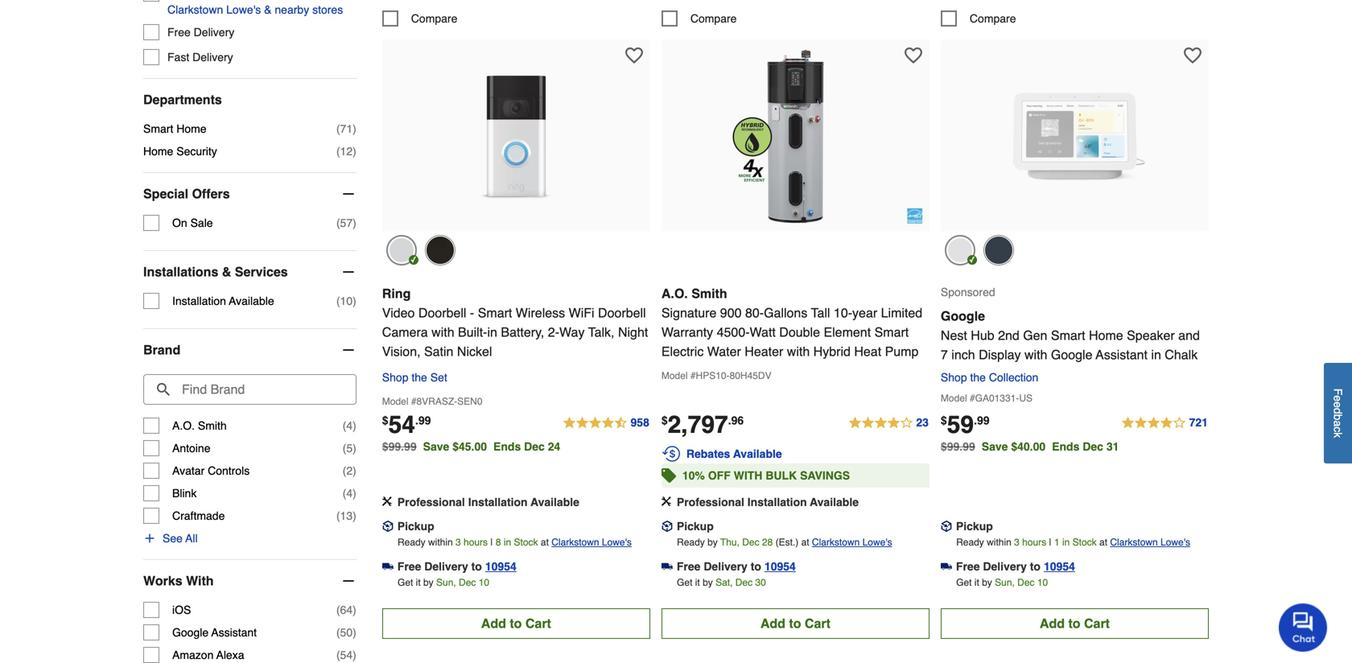 Task type: locate. For each thing, give the bounding box(es) containing it.
.99 for 54
[[416, 414, 431, 427]]

1 minus image from the top
[[340, 186, 357, 202]]

2 pickup image from the left
[[662, 521, 673, 532]]

0 horizontal spatial cart
[[526, 616, 552, 631]]

delivery
[[194, 26, 235, 39], [193, 51, 233, 64], [425, 560, 468, 573], [704, 560, 748, 573], [984, 560, 1028, 573]]

) for a.o. smith
[[353, 420, 357, 433]]

2 horizontal spatial home
[[1090, 328, 1124, 343]]

e up d
[[1332, 396, 1345, 402]]

3 ready from the left
[[957, 537, 985, 548]]

0 horizontal spatial 10954 button
[[485, 559, 517, 575]]

1 horizontal spatial at
[[802, 537, 810, 548]]

$99.99 for 59
[[941, 440, 976, 453]]

1 heart outline image from the left
[[626, 47, 643, 64]]

shop down inch
[[941, 371, 968, 384]]

$ down model # 8vrasz-sen0
[[382, 414, 389, 427]]

a
[[1332, 421, 1345, 427]]

3 minus image from the top
[[340, 573, 357, 590]]

chalk image
[[945, 235, 976, 266]]

1 vertical spatial google
[[1052, 347, 1093, 362]]

10954 down ready by thu, dec 28 (est.) at clarkstown lowe's
[[765, 560, 796, 573]]

2 clarkstown lowe's button from the left
[[813, 535, 893, 551]]

( for craftmade
[[337, 510, 340, 523]]

.99 down model # ga01331-us
[[975, 414, 990, 427]]

assistant up alexa in the bottom of the page
[[212, 627, 257, 639]]

smart inside the ring video doorbell - smart wireless wifi doorbell camera with built-in battery, 2-way talk, night vision, satin nickel
[[478, 306, 512, 320]]

) up minus icon
[[353, 217, 357, 230]]

$ for 2,797
[[662, 414, 668, 427]]

) for on sale
[[353, 217, 357, 230]]

watt
[[750, 325, 776, 340]]

1 doorbell from the left
[[419, 306, 467, 320]]

) down 5
[[353, 465, 357, 478]]

a.o. inside a.o. smith signature 900 80-gallons tall 10-year limited warranty 4500-watt double element smart electric water heater with hybrid heat pump
[[662, 286, 688, 301]]

available up 10% off with bulk savings
[[734, 448, 783, 461]]

900
[[721, 306, 742, 320]]

2 4 stars image from the left
[[1122, 414, 1210, 433]]

2 cart from the left
[[805, 616, 831, 631]]

2 vertical spatial home
[[1090, 328, 1124, 343]]

smart up home security
[[143, 122, 173, 135]]

get it by sun, dec 10
[[398, 577, 490, 589], [957, 577, 1049, 589]]

-
[[470, 306, 475, 320]]

( for installation available
[[337, 295, 340, 308]]

model down electric
[[662, 370, 688, 382]]

assistant inside google nest hub 2nd gen smart home speaker and 7 inch display with google assistant in chalk
[[1096, 347, 1148, 362]]

1 the from the left
[[412, 371, 428, 384]]

1 vertical spatial minus image
[[340, 342, 357, 358]]

model up $ 54 .99
[[382, 396, 409, 407]]

clarkstown up free delivery
[[168, 3, 223, 16]]

# for hps10-80h45dv
[[691, 370, 696, 382]]

0 horizontal spatial 10
[[340, 295, 353, 308]]

2 the from the left
[[971, 371, 987, 384]]

0 horizontal spatial $
[[382, 414, 389, 427]]

professional
[[398, 496, 465, 509], [677, 496, 745, 509]]

model # 8vrasz-sen0
[[382, 396, 483, 407]]

heart outline image
[[626, 47, 643, 64], [1185, 47, 1202, 64]]

0 horizontal spatial home
[[143, 145, 173, 158]]

at right (est.)
[[802, 537, 810, 548]]

venetian bronze image
[[425, 235, 456, 266]]

| left 8 at bottom
[[491, 537, 493, 548]]

) for ios
[[353, 604, 357, 617]]

minus image for special offers
[[340, 186, 357, 202]]

lowe's
[[226, 3, 261, 16], [602, 537, 632, 548], [863, 537, 893, 548], [1161, 537, 1191, 548]]

it for ready within 3 hours | 8 in stock at clarkstown lowe's
[[416, 577, 421, 589]]

clarkstown lowe's & nearby stores button
[[168, 2, 343, 18]]

1 10954 from the left
[[485, 560, 517, 573]]

with inside the ring video doorbell - smart wireless wifi doorbell camera with built-in battery, 2-way talk, night vision, satin nickel
[[432, 325, 455, 340]]

delivery up sat,
[[704, 560, 748, 573]]

the for collection
[[971, 371, 987, 384]]

2 add from the left
[[761, 616, 786, 631]]

5001192329 element
[[382, 10, 458, 26]]

3 cart from the left
[[1085, 616, 1111, 631]]

) down 64
[[353, 627, 357, 639]]

0 horizontal spatial a.o.
[[172, 420, 195, 433]]

0 horizontal spatial it
[[416, 577, 421, 589]]

2 .99 from the left
[[975, 414, 990, 427]]

google for nest
[[941, 309, 986, 324]]

2 horizontal spatial add
[[1040, 616, 1065, 631]]

by
[[708, 537, 718, 548], [424, 577, 434, 589], [703, 577, 713, 589], [983, 577, 993, 589]]

3 clarkstown lowe's button from the left
[[1111, 535, 1191, 551]]

a.o.
[[662, 286, 688, 301], [172, 420, 195, 433]]

1 horizontal spatial professional
[[677, 496, 745, 509]]

save for 54
[[423, 440, 450, 453]]

ring video doorbell - smart wireless wifi doorbell camera with built-in battery, 2-way talk, night vision, satin nickel image
[[428, 47, 605, 225]]

1 horizontal spatial 3
[[1015, 537, 1020, 548]]

at right 1
[[1100, 537, 1108, 548]]

stores
[[313, 3, 343, 16]]

1 horizontal spatial clarkstown lowe's button
[[813, 535, 893, 551]]

0 vertical spatial a.o.
[[662, 286, 688, 301]]

$
[[382, 414, 389, 427], [662, 414, 668, 427], [941, 414, 948, 427]]

ready within 3 hours | 8 in stock at clarkstown lowe's
[[398, 537, 632, 548]]

collection
[[990, 371, 1039, 384]]

3 for 8
[[456, 537, 461, 548]]

2 horizontal spatial google
[[1052, 347, 1093, 362]]

model up 59
[[941, 393, 968, 404]]

0 horizontal spatial assistant
[[212, 627, 257, 639]]

shop the set
[[382, 371, 448, 384]]

$ inside $ 2,797 .96
[[662, 414, 668, 427]]

free delivery to 10954 down 8 at bottom
[[398, 560, 517, 573]]

was price $99.99 element down model # 8vrasz-sen0
[[382, 436, 423, 453]]

0 horizontal spatial shop
[[382, 371, 409, 384]]

1 horizontal spatial model
[[662, 370, 688, 382]]

0 horizontal spatial with
[[432, 325, 455, 340]]

doorbell
[[419, 306, 467, 320], [598, 306, 646, 320]]

smart right -
[[478, 306, 512, 320]]

0 vertical spatial minus image
[[340, 186, 357, 202]]

shop
[[382, 371, 409, 384], [941, 371, 968, 384]]

stock right 1
[[1073, 537, 1097, 548]]

2 ready from the left
[[677, 537, 705, 548]]

see all button
[[143, 531, 198, 547]]

delivery down ready within 3 hours | 8 in stock at clarkstown lowe's
[[425, 560, 468, 573]]

1 get from the left
[[398, 577, 413, 589]]

a.o. up antoine
[[172, 420, 195, 433]]

1 ( 4 ) from the top
[[343, 420, 357, 433]]

10954 down 1
[[1045, 560, 1076, 573]]

pickup right pickup icon
[[957, 520, 994, 533]]

2 $ from the left
[[662, 414, 668, 427]]

12 ) from the top
[[353, 649, 357, 662]]

0 horizontal spatial truck filled image
[[382, 561, 394, 573]]

1 horizontal spatial google
[[941, 309, 986, 324]]

at for ready within 3 hours | 8 in stock at clarkstown lowe's
[[541, 537, 549, 548]]

10954 button for 8
[[485, 559, 517, 575]]

2 sun, from the left
[[996, 577, 1015, 589]]

doorbell left -
[[419, 306, 467, 320]]

a.o. smithsignature 900 80-gallons tall 10-year limited warranty 4500-watt double element smart electric water heater with hybrid heat pump element
[[662, 39, 930, 231]]

2 $99.99 from the left
[[941, 440, 976, 453]]

with down double
[[787, 344, 810, 359]]

truck filled image
[[382, 561, 394, 573], [662, 561, 673, 573], [941, 561, 953, 573]]

clarkstown lowe's button for ready within 3 hours | 1 in stock at clarkstown lowe's
[[1111, 535, 1191, 551]]

compare inside 5013803451 element
[[691, 12, 737, 25]]

0 horizontal spatial assembly image
[[382, 497, 392, 506]]

get for ready by thu, dec 28 (est.) at clarkstown lowe's
[[677, 577, 693, 589]]

) up ( 2 )
[[353, 442, 357, 455]]

1 horizontal spatial smith
[[692, 286, 728, 301]]

$ for 54
[[382, 414, 389, 427]]

1 horizontal spatial it
[[696, 577, 700, 589]]

free for ready within 3 hours | 8 in stock at clarkstown lowe's
[[398, 560, 421, 573]]

) down minus icon
[[353, 295, 357, 308]]

was price $99.99 element
[[382, 436, 423, 453], [941, 436, 982, 453]]

minus image
[[340, 186, 357, 202], [340, 342, 357, 358], [340, 573, 357, 590]]

1 4 from the top
[[347, 420, 353, 433]]

smart inside google nest hub 2nd gen smart home speaker and 7 inch display with google assistant in chalk
[[1052, 328, 1086, 343]]

2 3 from the left
[[1015, 537, 1020, 548]]

the inside "shop the set" link
[[412, 371, 428, 384]]

| for 1
[[1050, 537, 1052, 548]]

1 it from the left
[[416, 577, 421, 589]]

inch
[[952, 347, 976, 362]]

b
[[1332, 414, 1345, 421]]

2 vertical spatial google
[[172, 627, 209, 639]]

2 horizontal spatial 10954
[[1045, 560, 1076, 573]]

1 vertical spatial ( 4 )
[[343, 487, 357, 500]]

smith for a.o. smith signature 900 80-gallons tall 10-year limited warranty 4500-watt double element smart electric water heater with hybrid heat pump
[[692, 286, 728, 301]]

4
[[347, 420, 353, 433], [347, 487, 353, 500]]

2 compare from the left
[[691, 12, 737, 25]]

add to cart
[[481, 616, 552, 631], [761, 616, 831, 631], [1040, 616, 1111, 631]]

1 shop from the left
[[382, 371, 409, 384]]

10954 down 8 at bottom
[[485, 560, 517, 573]]

clarkstown right 1
[[1111, 537, 1159, 548]]

2 free delivery to 10954 from the left
[[677, 560, 796, 573]]

minus image up ( 57 )
[[340, 186, 357, 202]]

1 free delivery to 10954 from the left
[[398, 560, 517, 573]]

1 add from the left
[[481, 616, 506, 631]]

1 vertical spatial 54
[[340, 649, 353, 662]]

cart for second add to cart button from left
[[805, 616, 831, 631]]

clarkstown right 8 at bottom
[[552, 537, 600, 548]]

savings save $45.00 element
[[423, 440, 567, 453]]

2 it from the left
[[696, 577, 700, 589]]

2 horizontal spatial $
[[941, 414, 948, 427]]

1 3 from the left
[[456, 537, 461, 548]]

) up ( 5 )
[[353, 420, 357, 433]]

2-
[[548, 325, 560, 340]]

3 compare from the left
[[970, 12, 1017, 25]]

10954 button down 8 at bottom
[[485, 559, 517, 575]]

4 ) from the top
[[353, 295, 357, 308]]

chalk
[[1166, 347, 1198, 362]]

0 horizontal spatial hours
[[464, 537, 488, 548]]

delivery for ready by thu, dec 28 (est.) at clarkstown lowe's
[[704, 560, 748, 573]]

1 horizontal spatial compare
[[691, 12, 737, 25]]

compare inside 5001192329 element
[[411, 12, 458, 25]]

1 horizontal spatial pickup
[[677, 520, 714, 533]]

3 10954 from the left
[[1045, 560, 1076, 573]]

plus image
[[143, 532, 156, 545]]

0 horizontal spatial professional installation available
[[398, 496, 580, 509]]

professional for 1st assembly image
[[398, 496, 465, 509]]

1 10954 button from the left
[[485, 559, 517, 575]]

# down shop the set
[[411, 396, 417, 407]]

departments element
[[143, 92, 357, 108]]

0 vertical spatial google
[[941, 309, 986, 324]]

minus image up 64
[[340, 573, 357, 590]]

0 horizontal spatial free delivery to 10954
[[398, 560, 517, 573]]

compare inside "5001836499" element
[[970, 12, 1017, 25]]

) up ( 12 ) at the top left of the page
[[353, 122, 357, 135]]

delivery for ready within 3 hours | 1 in stock at clarkstown lowe's
[[984, 560, 1028, 573]]

0 horizontal spatial 10954
[[485, 560, 517, 573]]

hours for 1
[[1023, 537, 1047, 548]]

# for 8vrasz-sen0
[[411, 396, 417, 407]]

1 horizontal spatial add
[[761, 616, 786, 631]]

1 vertical spatial a.o.
[[172, 420, 195, 433]]

1 was price $99.99 element from the left
[[382, 436, 423, 453]]

2 horizontal spatial installation
[[748, 496, 807, 509]]

10954 button
[[485, 559, 517, 575], [765, 559, 796, 575], [1045, 559, 1076, 575]]

0 horizontal spatial pickup image
[[382, 521, 394, 532]]

1 horizontal spatial #
[[691, 370, 696, 382]]

0 horizontal spatial get
[[398, 577, 413, 589]]

1 horizontal spatial add to cart button
[[662, 609, 930, 639]]

3 get from the left
[[957, 577, 972, 589]]

30
[[756, 577, 767, 589]]

10 down ready within 3 hours | 1 in stock at clarkstown lowe's
[[1038, 577, 1049, 589]]

1 cart from the left
[[526, 616, 552, 631]]

2 ) from the top
[[353, 145, 357, 158]]

save left the $45.00
[[423, 440, 450, 453]]

security
[[177, 145, 217, 158]]

10 for ready within 3 hours | 8 in stock at clarkstown lowe's
[[479, 577, 490, 589]]

0 horizontal spatial add to cart
[[481, 616, 552, 631]]

0 horizontal spatial $99.99
[[382, 440, 417, 453]]

1 horizontal spatial 10954
[[765, 560, 796, 573]]

3 add from the left
[[1040, 616, 1065, 631]]

minus image for works with
[[340, 573, 357, 590]]

delivery down ready within 3 hours | 1 in stock at clarkstown lowe's
[[984, 560, 1028, 573]]

stock for 8
[[514, 537, 538, 548]]

2 horizontal spatial free delivery to 10954
[[957, 560, 1076, 573]]

) for google assistant
[[353, 627, 357, 639]]

1 $ from the left
[[382, 414, 389, 427]]

2 minus image from the top
[[340, 342, 357, 358]]

$99.99
[[382, 440, 417, 453], [941, 440, 976, 453]]

pickup
[[398, 520, 435, 533], [677, 520, 714, 533], [957, 520, 994, 533]]

$ inside $ 59 .99
[[941, 414, 948, 427]]

9 ) from the top
[[353, 510, 357, 523]]

2 professional from the left
[[677, 496, 745, 509]]

set
[[431, 371, 448, 384]]

available inside button
[[734, 448, 783, 461]]

2 horizontal spatial add to cart
[[1040, 616, 1111, 631]]

0 horizontal spatial sun,
[[437, 577, 456, 589]]

ends right $40.00
[[1053, 440, 1080, 453]]

2 horizontal spatial pickup
[[957, 520, 994, 533]]

3 pickup from the left
[[957, 520, 994, 533]]

1 $99.99 from the left
[[382, 440, 417, 453]]

it for ready by thu, dec 28 (est.) at clarkstown lowe's
[[696, 577, 700, 589]]

10 down minus icon
[[340, 295, 353, 308]]

clarkstown lowe's button
[[552, 535, 632, 551], [813, 535, 893, 551], [1111, 535, 1191, 551]]

2 hours from the left
[[1023, 537, 1047, 548]]

1 | from the left
[[491, 537, 493, 548]]

( 4 ) down 2
[[343, 487, 357, 500]]

6 ) from the top
[[353, 442, 357, 455]]

talk,
[[588, 325, 615, 340]]

0 horizontal spatial save
[[423, 440, 450, 453]]

2 vertical spatial minus image
[[340, 573, 357, 590]]

& left "nearby"
[[264, 3, 272, 16]]

1 add to cart button from the left
[[382, 609, 651, 639]]

at right 8 at bottom
[[541, 537, 549, 548]]

12
[[340, 145, 353, 158]]

) for amazon alexa
[[353, 649, 357, 662]]

the for set
[[412, 371, 428, 384]]

model # ga01331-us
[[941, 393, 1033, 404]]

5013803451 element
[[662, 10, 737, 26]]

0 horizontal spatial the
[[412, 371, 428, 384]]

1 pickup image from the left
[[382, 521, 394, 532]]

1 at from the left
[[541, 537, 549, 548]]

minus image inside works with button
[[340, 573, 357, 590]]

2 get from the left
[[677, 577, 693, 589]]

2 assembly image from the left
[[662, 497, 672, 506]]

2 stock from the left
[[1073, 537, 1097, 548]]

2 horizontal spatial cart
[[1085, 616, 1111, 631]]

add to cart button
[[382, 609, 651, 639], [662, 609, 930, 639], [941, 609, 1210, 639]]

5 ) from the top
[[353, 420, 357, 433]]

1 ends from the left
[[494, 440, 521, 453]]

2 was price $99.99 element from the left
[[941, 436, 982, 453]]

2 | from the left
[[1050, 537, 1052, 548]]

# down electric
[[691, 370, 696, 382]]

1 pickup from the left
[[398, 520, 435, 533]]

pickup image
[[382, 521, 394, 532], [662, 521, 673, 532]]

3
[[456, 537, 461, 548], [1015, 537, 1020, 548]]

1 horizontal spatial assistant
[[1096, 347, 1148, 362]]

3 left 8 at bottom
[[456, 537, 461, 548]]

10 for ready within 3 hours | 1 in stock at clarkstown lowe's
[[1038, 577, 1049, 589]]

2 horizontal spatial model
[[941, 393, 968, 404]]

2 ends from the left
[[1053, 440, 1080, 453]]

1 horizontal spatial get it by sun, dec 10
[[957, 577, 1049, 589]]

3 it from the left
[[975, 577, 980, 589]]

) for antoine
[[353, 442, 357, 455]]

1 horizontal spatial installation
[[468, 496, 528, 509]]

( 4 ) for blink
[[343, 487, 357, 500]]

smith inside a.o. smith signature 900 80-gallons tall 10-year limited warranty 4500-watt double element smart electric water heater with hybrid heat pump
[[692, 286, 728, 301]]

8 ) from the top
[[353, 487, 357, 500]]

0 vertical spatial ( 4 )
[[343, 420, 357, 433]]

( for antoine
[[343, 442, 347, 455]]

assistant down speaker
[[1096, 347, 1148, 362]]

stock right 8 at bottom
[[514, 537, 538, 548]]

$ right 23
[[941, 414, 948, 427]]

0 horizontal spatial smith
[[198, 420, 227, 433]]

1 horizontal spatial cart
[[805, 616, 831, 631]]

4 stars image left 59
[[848, 414, 930, 433]]

vision,
[[382, 344, 421, 359]]

free delivery to 10954 up sat,
[[677, 560, 796, 573]]

compare for 5013803451 element
[[691, 12, 737, 25]]

smart right gen at the right of page
[[1052, 328, 1086, 343]]

home left speaker
[[1090, 328, 1124, 343]]

4 stars image containing 721
[[1122, 414, 1210, 433]]

| left 1
[[1050, 537, 1052, 548]]

1 4 stars image from the left
[[848, 414, 930, 433]]

2 ( 4 ) from the top
[[343, 487, 357, 500]]

1 horizontal spatial professional installation available
[[677, 496, 859, 509]]

$ inside $ 54 .99
[[382, 414, 389, 427]]

) down 71
[[353, 145, 357, 158]]

0 horizontal spatial 54
[[340, 649, 353, 662]]

pickup image for ready by thu, dec 28 (est.) at clarkstown lowe's
[[662, 521, 673, 532]]

ga01331-
[[976, 393, 1020, 404]]

) up ( 50 )
[[353, 604, 357, 617]]

4 for a.o. smith
[[347, 420, 353, 433]]

$99.99 save $40.00 ends dec 31
[[941, 440, 1120, 453]]

0 vertical spatial 54
[[389, 411, 416, 439]]

clarkstown right (est.)
[[813, 537, 860, 548]]

&
[[264, 3, 272, 16], [222, 265, 231, 279]]

professional installation available for 2nd assembly image from the left
[[677, 496, 859, 509]]

0 horizontal spatial ends
[[494, 440, 521, 453]]

1 horizontal spatial 4 stars image
[[1122, 414, 1210, 433]]

signature
[[662, 306, 717, 320]]

1 horizontal spatial stock
[[1073, 537, 1097, 548]]

pickup image right 13 at the bottom of page
[[382, 521, 394, 532]]

0 horizontal spatial model
[[382, 396, 409, 407]]

google nest hub 2nd gen smart home speaker and 7 inch display with google assistant in chalk image
[[987, 47, 1164, 225]]

) for avatar controls
[[353, 465, 357, 478]]

4 up ( 5 )
[[347, 420, 353, 433]]

video
[[382, 306, 415, 320]]

it for ready within 3 hours | 1 in stock at clarkstown lowe's
[[975, 577, 980, 589]]

1 horizontal spatial truck filled image
[[662, 561, 673, 573]]

minus image down ( 10 ) at left top
[[340, 342, 357, 358]]

d
[[1332, 408, 1345, 414]]

clarkstown
[[168, 3, 223, 16], [552, 537, 600, 548], [813, 537, 860, 548], [1111, 537, 1159, 548]]

1 horizontal spatial add to cart
[[761, 616, 831, 631]]

within left 1
[[987, 537, 1012, 548]]

0 horizontal spatial heart outline image
[[626, 47, 643, 64]]

hybrid
[[814, 344, 851, 359]]

.99
[[416, 414, 431, 427], [975, 414, 990, 427]]

1 get it by sun, dec 10 from the left
[[398, 577, 490, 589]]

) down ( 2 )
[[353, 510, 357, 523]]

home down smart home
[[143, 145, 173, 158]]

54 down ( 50 )
[[340, 649, 353, 662]]

1 horizontal spatial doorbell
[[598, 306, 646, 320]]

in up nickel
[[488, 325, 498, 340]]

hours left 8 at bottom
[[464, 537, 488, 548]]

1 stock from the left
[[514, 537, 538, 548]]

smith up antoine
[[198, 420, 227, 433]]

Find Brand text field
[[143, 375, 357, 405]]

1 hours from the left
[[464, 537, 488, 548]]

1 horizontal spatial sun,
[[996, 577, 1015, 589]]

2 horizontal spatial compare
[[970, 12, 1017, 25]]

home up security
[[177, 122, 207, 135]]

ready for ready within 3 hours | 1 in stock at clarkstown lowe's
[[957, 537, 985, 548]]

minus image for brand
[[340, 342, 357, 358]]

hours
[[464, 537, 488, 548], [1023, 537, 1047, 548]]

2 shop from the left
[[941, 371, 968, 384]]

1 ) from the top
[[353, 122, 357, 135]]

2 horizontal spatial truck filled image
[[941, 561, 953, 573]]

1 horizontal spatial &
[[264, 3, 272, 16]]

2 10954 from the left
[[765, 560, 796, 573]]

installation for 2nd assembly image from the left
[[748, 496, 807, 509]]

was price $99.99 element down model # ga01331-us
[[941, 436, 982, 453]]

1 compare from the left
[[411, 12, 458, 25]]

(
[[337, 122, 340, 135], [337, 145, 340, 158], [337, 217, 340, 230], [337, 295, 340, 308], [343, 420, 347, 433], [343, 442, 347, 455], [343, 465, 347, 478], [343, 487, 347, 500], [337, 510, 340, 523], [337, 604, 340, 617], [337, 627, 340, 639], [337, 649, 340, 662]]

0 horizontal spatial add to cart button
[[382, 609, 651, 639]]

dec left 28
[[743, 537, 760, 548]]

satin
[[424, 344, 454, 359]]

pickup image down tag filled image
[[662, 521, 673, 532]]

1 professional from the left
[[398, 496, 465, 509]]

2 professional installation available from the left
[[677, 496, 859, 509]]

within for ready within 3 hours | 1 in stock at clarkstown lowe's
[[987, 537, 1012, 548]]

3 ) from the top
[[353, 217, 357, 230]]

1 truck filled image from the left
[[382, 561, 394, 573]]

2 within from the left
[[987, 537, 1012, 548]]

special
[[143, 186, 188, 201]]

4 stars image containing 23
[[848, 414, 930, 433]]

0 horizontal spatial 3
[[456, 537, 461, 548]]

professional down off
[[677, 496, 745, 509]]

11 ) from the top
[[353, 627, 357, 639]]

( 5 )
[[343, 442, 357, 455]]

c
[[1332, 427, 1345, 433]]

f e e d b a c k button
[[1325, 363, 1353, 464]]

minus image inside brand button
[[340, 342, 357, 358]]

) down ( 50 )
[[353, 649, 357, 662]]

assembly image
[[382, 497, 392, 506], [662, 497, 672, 506]]

2 horizontal spatial it
[[975, 577, 980, 589]]

2 horizontal spatial get
[[957, 577, 972, 589]]

shop for shop the collection
[[941, 371, 968, 384]]

the left set
[[412, 371, 428, 384]]

thu,
[[721, 537, 740, 548]]

721 button
[[1122, 414, 1210, 433]]

1 clarkstown lowe's button from the left
[[552, 535, 632, 551]]

3 truck filled image from the left
[[941, 561, 953, 573]]

2 truck filled image from the left
[[662, 561, 673, 573]]

a.o. up signature
[[662, 286, 688, 301]]

professional down the $45.00
[[398, 496, 465, 509]]

54 for $ 54 .99
[[389, 411, 416, 439]]

model # hps10-80h45dv
[[662, 370, 772, 382]]

minus image inside special offers button
[[340, 186, 357, 202]]

controls
[[208, 465, 250, 478]]

1 horizontal spatial ends
[[1053, 440, 1080, 453]]

delivery up fast delivery at the top of the page
[[194, 26, 235, 39]]

smith
[[692, 286, 728, 301], [198, 420, 227, 433]]

1 save from the left
[[423, 440, 450, 453]]

sale
[[191, 217, 213, 230]]

free delivery to 10954 for (est.)
[[677, 560, 796, 573]]

1 horizontal spatial within
[[987, 537, 1012, 548]]

truck filled image for ready within 3 hours | 8 in stock at clarkstown lowe's
[[382, 561, 394, 573]]

by for ready within 3 hours | 1 in stock at clarkstown lowe's
[[983, 577, 993, 589]]

2 save from the left
[[982, 440, 1009, 453]]

e
[[1332, 396, 1345, 402], [1332, 402, 1345, 408]]

) down 2
[[353, 487, 357, 500]]

ends for 54
[[494, 440, 521, 453]]

camera
[[382, 325, 428, 340]]

1 horizontal spatial |
[[1050, 537, 1052, 548]]

1 professional installation available from the left
[[398, 496, 580, 509]]

professional installation available down 10% off with bulk savings
[[677, 496, 859, 509]]

.99 inside $ 54 .99
[[416, 414, 431, 427]]

installation down bulk
[[748, 496, 807, 509]]

alexa
[[217, 649, 244, 662]]

) for installation available
[[353, 295, 357, 308]]

1 sun, from the left
[[437, 577, 456, 589]]

3 10954 button from the left
[[1045, 559, 1076, 575]]

by for ready by thu, dec 28 (est.) at clarkstown lowe's
[[703, 577, 713, 589]]

2 pickup from the left
[[677, 520, 714, 533]]

a.o. smith
[[172, 420, 227, 433]]

1 horizontal spatial a.o.
[[662, 286, 688, 301]]

10 ) from the top
[[353, 604, 357, 617]]

10954 button down ready by thu, dec 28 (est.) at clarkstown lowe's
[[765, 559, 796, 575]]

free delivery to 10954
[[398, 560, 517, 573], [677, 560, 796, 573], [957, 560, 1076, 573]]

.99 inside $ 59 .99
[[975, 414, 990, 427]]

free delivery to 10954 for 8
[[398, 560, 517, 573]]

2 10954 button from the left
[[765, 559, 796, 575]]

avatar controls
[[172, 465, 250, 478]]

departments
[[143, 92, 222, 107]]

(est.)
[[776, 537, 799, 548]]

4 stars image for 2,797
[[848, 414, 930, 433]]

installation up 8 at bottom
[[468, 496, 528, 509]]

23 button
[[848, 414, 930, 433]]

2 horizontal spatial 10
[[1038, 577, 1049, 589]]

# for ga01331-us
[[970, 393, 976, 404]]

$45.00
[[453, 440, 487, 453]]

1 horizontal spatial $99.99
[[941, 440, 976, 453]]

warranty
[[662, 325, 714, 340]]

4 stars image
[[848, 414, 930, 433], [1122, 414, 1210, 433]]

with up satin
[[432, 325, 455, 340]]

free delivery to 10954 down 1
[[957, 560, 1076, 573]]

free
[[168, 26, 191, 39], [398, 560, 421, 573], [677, 560, 701, 573], [957, 560, 980, 573]]

0 horizontal spatial #
[[411, 396, 417, 407]]

10954 button down 1
[[1045, 559, 1076, 575]]

installation down installations & services
[[172, 295, 226, 308]]

4 for blink
[[347, 487, 353, 500]]

1 horizontal spatial .99
[[975, 414, 990, 427]]

rebates available button
[[662, 444, 930, 464]]

professional installation available up 8 at bottom
[[398, 496, 580, 509]]

off
[[709, 469, 731, 482]]

a.o. smith signature 900 80-gallons tall 10-year limited warranty 4500-watt double element smart electric water heater with hybrid heat pump image
[[707, 47, 885, 225]]

1 horizontal spatial with
[[787, 344, 810, 359]]

a.o. smith signature 900 80-gallons tall 10-year limited warranty 4500-watt double element smart electric water heater with hybrid heat pump
[[662, 286, 923, 359]]

10954 for 8
[[485, 560, 517, 573]]

2 heart outline image from the left
[[1185, 47, 1202, 64]]

( for a.o. smith
[[343, 420, 347, 433]]

clarkstown lowe's button for ready by thu, dec 28 (est.) at clarkstown lowe's
[[813, 535, 893, 551]]

1 horizontal spatial ready
[[677, 537, 705, 548]]

lowe's inside button
[[226, 3, 261, 16]]

1 horizontal spatial hours
[[1023, 537, 1047, 548]]

1 ready from the left
[[398, 537, 426, 548]]

54 down model # 8vrasz-sen0
[[389, 411, 416, 439]]

shop down "vision,"
[[382, 371, 409, 384]]



Task type: vqa. For each thing, say whether or not it's contained in the screenshot.


Task type: describe. For each thing, give the bounding box(es) containing it.
in right 1
[[1063, 537, 1071, 548]]

charcoal image
[[984, 235, 1015, 266]]

57
[[340, 217, 353, 230]]

professional for 2nd assembly image from the left
[[677, 496, 745, 509]]

blink
[[172, 487, 197, 500]]

sat,
[[716, 577, 733, 589]]

sun, for ready within 3 hours | 1 in stock at clarkstown lowe's
[[996, 577, 1015, 589]]

$99.99 for 54
[[382, 440, 417, 453]]

offers
[[192, 186, 230, 201]]

721
[[1190, 416, 1209, 429]]

battery,
[[501, 325, 545, 340]]

see all
[[163, 532, 198, 545]]

tag filled image
[[662, 465, 676, 487]]

delivery down free delivery
[[193, 51, 233, 64]]

free delivery to 10954 for 1
[[957, 560, 1076, 573]]

home inside google nest hub 2nd gen smart home speaker and 7 inch display with google assistant in chalk
[[1090, 328, 1124, 343]]

10% off with bulk savings
[[683, 469, 850, 482]]

minus image
[[340, 264, 357, 280]]

10954 button for (est.)
[[765, 559, 796, 575]]

with inside a.o. smith signature 900 80-gallons tall 10-year limited warranty 4500-watt double element smart electric water heater with hybrid heat pump
[[787, 344, 810, 359]]

antoine
[[172, 442, 211, 455]]

compare for 5001192329 element
[[411, 12, 458, 25]]

.99 for 59
[[975, 414, 990, 427]]

double
[[780, 325, 821, 340]]

actual price $59.99 element
[[941, 411, 990, 439]]

.96
[[729, 414, 744, 427]]

special offers
[[143, 186, 230, 201]]

( for smart home
[[337, 122, 340, 135]]

2 doorbell from the left
[[598, 306, 646, 320]]

within for ready within 3 hours | 8 in stock at clarkstown lowe's
[[428, 537, 453, 548]]

home security
[[143, 145, 217, 158]]

us
[[1020, 393, 1033, 404]]

2 e from the top
[[1332, 402, 1345, 408]]

smart home
[[143, 122, 207, 135]]

in inside the ring video doorbell - smart wireless wifi doorbell camera with built-in battery, 2-way talk, night vision, satin nickel
[[488, 325, 498, 340]]

2 add to cart from the left
[[761, 616, 831, 631]]

$ 54 .99
[[382, 411, 431, 439]]

shop for shop the set
[[382, 371, 409, 384]]

5
[[347, 442, 353, 455]]

ready within 3 hours | 1 in stock at clarkstown lowe's
[[957, 537, 1191, 548]]

2 at from the left
[[802, 537, 810, 548]]

pump
[[886, 344, 919, 359]]

installation available
[[172, 295, 274, 308]]

nest
[[941, 328, 968, 343]]

( for blink
[[343, 487, 347, 500]]

was price $99.99 element for 54
[[382, 436, 423, 453]]

10954 for (est.)
[[765, 560, 796, 573]]

( for on sale
[[337, 217, 340, 230]]

cart for 1st add to cart button
[[526, 616, 552, 631]]

water
[[708, 344, 742, 359]]

get it by sun, dec 10 for ready within 3 hours | 1 in stock at clarkstown lowe's
[[957, 577, 1049, 589]]

0 vertical spatial &
[[264, 3, 272, 16]]

shop the set link
[[382, 368, 448, 387]]

chat invite button image
[[1280, 603, 1329, 652]]

available down installations & services button
[[229, 295, 274, 308]]

available down "24"
[[531, 496, 580, 509]]

google for assistant
[[172, 627, 209, 639]]

installations
[[143, 265, 219, 279]]

ios
[[172, 604, 191, 617]]

958 button
[[563, 414, 651, 433]]

compare for "5001836499" element
[[970, 12, 1017, 25]]

with
[[186, 574, 214, 589]]

rebates icon image
[[662, 444, 681, 464]]

way
[[560, 325, 585, 340]]

8vrasz-
[[417, 396, 458, 407]]

dec left "24"
[[524, 440, 545, 453]]

f
[[1332, 389, 1345, 396]]

night
[[618, 325, 649, 340]]

958
[[631, 416, 650, 429]]

3 for 1
[[1015, 537, 1020, 548]]

1 add to cart from the left
[[481, 616, 552, 631]]

64
[[340, 604, 353, 617]]

model for model # ga01331-us
[[941, 393, 968, 404]]

actual price $2,797.96 element
[[662, 411, 744, 439]]

wireless
[[516, 306, 565, 320]]

1 e from the top
[[1332, 396, 1345, 402]]

nearby
[[275, 3, 309, 16]]

ends dec 31 element
[[1053, 440, 1126, 453]]

dec down ready within 3 hours | 1 in stock at clarkstown lowe's
[[1018, 577, 1035, 589]]

dec left 31
[[1083, 440, 1104, 453]]

80h45dv
[[730, 370, 772, 382]]

$ for 59
[[941, 414, 948, 427]]

2
[[347, 465, 353, 478]]

with inside google nest hub 2nd gen smart home speaker and 7 inch display with google assistant in chalk
[[1025, 347, 1048, 362]]

$ 2,797 .96
[[662, 411, 744, 439]]

1
[[1055, 537, 1060, 548]]

add for 1st add to cart button
[[481, 616, 506, 631]]

display
[[979, 347, 1022, 362]]

in right 8 at bottom
[[504, 537, 512, 548]]

ring
[[382, 286, 411, 301]]

wifi
[[569, 306, 595, 320]]

10954 button for 1
[[1045, 559, 1076, 575]]

0 horizontal spatial installation
[[172, 295, 226, 308]]

dec left "30" at the bottom right
[[736, 577, 753, 589]]

2,797
[[668, 411, 729, 439]]

truck filled image for ready by thu, dec 28 (est.) at clarkstown lowe's
[[662, 561, 673, 573]]

1 vertical spatial home
[[143, 145, 173, 158]]

( 12 )
[[337, 145, 357, 158]]

ends for 59
[[1053, 440, 1080, 453]]

nickel
[[457, 344, 492, 359]]

ready by thu, dec 28 (est.) at clarkstown lowe's
[[677, 537, 893, 548]]

see
[[163, 532, 183, 545]]

ends dec 24 element
[[494, 440, 567, 453]]

built-
[[458, 325, 488, 340]]

smith for a.o. smith
[[198, 420, 227, 433]]

( 54 )
[[337, 649, 357, 662]]

2 add to cart button from the left
[[662, 609, 930, 639]]

fast
[[168, 51, 189, 64]]

0 horizontal spatial &
[[222, 265, 231, 279]]

add for first add to cart button from the right
[[1040, 616, 1065, 631]]

installations & services button
[[143, 251, 357, 293]]

( 10 )
[[337, 295, 357, 308]]

element
[[824, 325, 871, 340]]

services
[[235, 265, 288, 279]]

shop the collection link
[[941, 371, 1046, 384]]

savings
[[801, 469, 850, 482]]

truck filled image for ready within 3 hours | 1 in stock at clarkstown lowe's
[[941, 561, 953, 573]]

installation for 1st assembly image
[[468, 496, 528, 509]]

1 vertical spatial assistant
[[212, 627, 257, 639]]

pickup image for ready within 3 hours | 8 in stock at clarkstown lowe's
[[382, 521, 394, 532]]

year
[[853, 306, 878, 320]]

tall
[[811, 306, 831, 320]]

clarkstown inside button
[[168, 3, 223, 16]]

4 stars image for 59
[[1122, 414, 1210, 433]]

10-
[[834, 306, 853, 320]]

8
[[496, 537, 501, 548]]

fast delivery
[[168, 51, 233, 64]]

hours for 8
[[464, 537, 488, 548]]

$99.99 save $45.00 ends dec 24
[[382, 440, 561, 453]]

get for ready within 3 hours | 8 in stock at clarkstown lowe's
[[398, 577, 413, 589]]

5001836499 element
[[941, 10, 1017, 26]]

| for 8
[[491, 537, 493, 548]]

ready for ready within 3 hours | 8 in stock at clarkstown lowe's
[[398, 537, 426, 548]]

k
[[1332, 432, 1345, 438]]

10954 for 1
[[1045, 560, 1076, 573]]

28
[[763, 537, 773, 548]]

cart for first add to cart button from the right
[[1085, 616, 1111, 631]]

( 57 )
[[337, 217, 357, 230]]

sun, for ready within 3 hours | 8 in stock at clarkstown lowe's
[[437, 577, 456, 589]]

get for ready within 3 hours | 1 in stock at clarkstown lowe's
[[957, 577, 972, 589]]

ready for ready by thu, dec 28 (est.) at clarkstown lowe's
[[677, 537, 705, 548]]

on
[[172, 217, 187, 230]]

pickup image
[[941, 521, 953, 532]]

) for blink
[[353, 487, 357, 500]]

actual price $54.99 element
[[382, 411, 431, 439]]

( for avatar controls
[[343, 465, 347, 478]]

dec down ready within 3 hours | 8 in stock at clarkstown lowe's
[[459, 577, 476, 589]]

professional installation available for 1st assembly image
[[398, 496, 580, 509]]

( 4 ) for a.o. smith
[[343, 420, 357, 433]]

available down 'savings'
[[810, 496, 859, 509]]

) for smart home
[[353, 122, 357, 135]]

0 vertical spatial home
[[177, 122, 207, 135]]

limited
[[882, 306, 923, 320]]

by for ready within 3 hours | 8 in stock at clarkstown lowe's
[[424, 577, 434, 589]]

) for home security
[[353, 145, 357, 158]]

54 for ( 54 )
[[340, 649, 353, 662]]

get it by sun, dec 10 for ready within 3 hours | 8 in stock at clarkstown lowe's
[[398, 577, 490, 589]]

3 add to cart from the left
[[1040, 616, 1111, 631]]

model for model # 8vrasz-sen0
[[382, 396, 409, 407]]

energy star qualified image
[[908, 208, 924, 224]]

clarkstown lowe's button for ready within 3 hours | 8 in stock at clarkstown lowe's
[[552, 535, 632, 551]]

model for model # hps10-80h45dv
[[662, 370, 688, 382]]

( for amazon alexa
[[337, 649, 340, 662]]

80-
[[746, 306, 764, 320]]

on sale
[[172, 217, 213, 230]]

7
[[941, 347, 949, 362]]

bulk
[[766, 469, 797, 482]]

delivery for ready within 3 hours | 8 in stock at clarkstown lowe's
[[425, 560, 468, 573]]

( 50 )
[[337, 627, 357, 639]]

smart inside a.o. smith signature 900 80-gallons tall 10-year limited warranty 4500-watt double element smart electric water heater with hybrid heat pump
[[875, 325, 909, 340]]

pickup for ready within 3 hours | 8 in stock at clarkstown lowe's
[[398, 520, 435, 533]]

13
[[340, 510, 353, 523]]

) for craftmade
[[353, 510, 357, 523]]

satin nickel image
[[386, 235, 417, 266]]

gallons
[[764, 306, 808, 320]]

free for ready within 3 hours | 1 in stock at clarkstown lowe's
[[957, 560, 980, 573]]

24
[[548, 440, 561, 453]]

in inside google nest hub 2nd gen smart home speaker and 7 inch display with google assistant in chalk
[[1152, 347, 1162, 362]]

free delivery
[[168, 26, 235, 39]]

1 assembly image from the left
[[382, 497, 392, 506]]

pickup for ready by thu, dec 28 (est.) at clarkstown lowe's
[[677, 520, 714, 533]]

works with button
[[143, 561, 357, 602]]

special offers button
[[143, 173, 357, 215]]

3 add to cart button from the left
[[941, 609, 1210, 639]]

and
[[1179, 328, 1201, 343]]

installations & services
[[143, 265, 288, 279]]

savings save $40.00 element
[[982, 440, 1126, 453]]

23
[[917, 416, 929, 429]]

heart outline image
[[905, 47, 923, 64]]

at for ready within 3 hours | 1 in stock at clarkstown lowe's
[[1100, 537, 1108, 548]]

ring video doorbell - smart wireless wifi doorbell camera with built-in battery, 2-way talk, night vision, satin nickel
[[382, 286, 649, 359]]

a.o. for a.o. smith
[[172, 420, 195, 433]]

save for 59
[[982, 440, 1009, 453]]

4.5 stars image
[[563, 414, 651, 433]]



